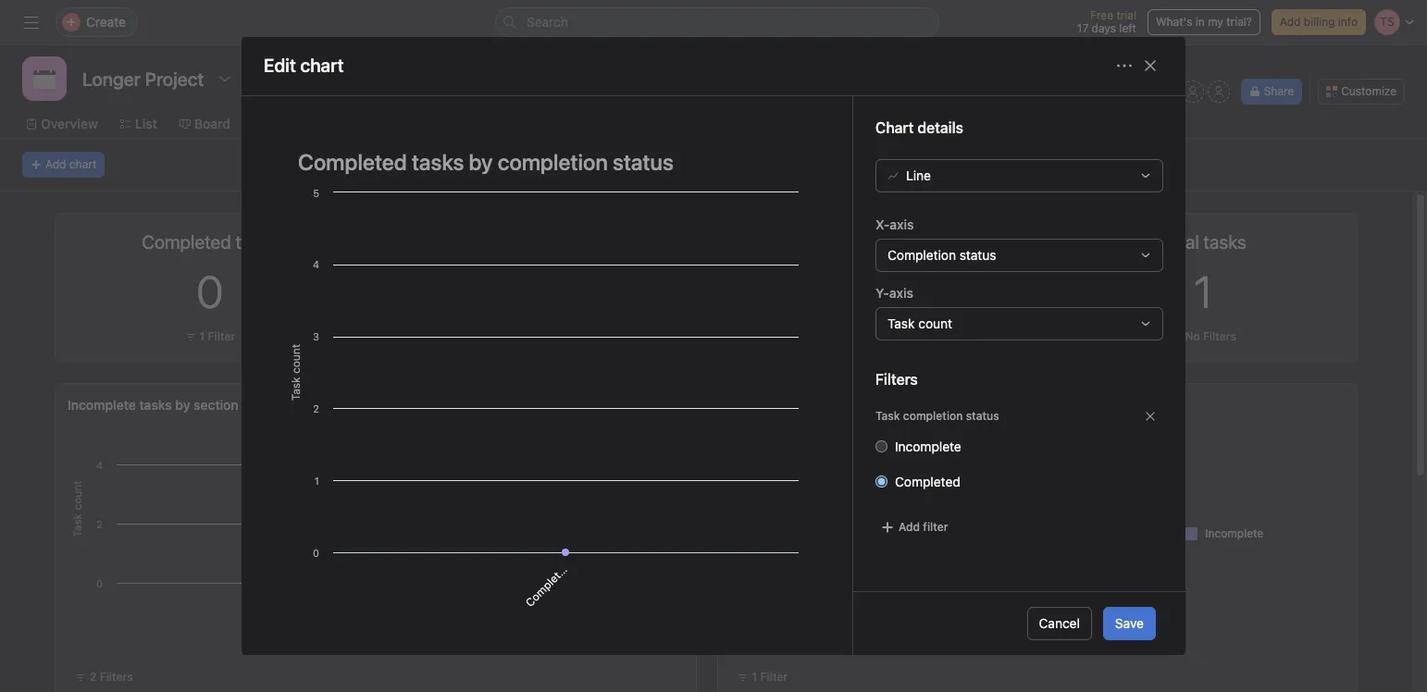 Task type: locate. For each thing, give the bounding box(es) containing it.
1 vertical spatial incomplete
[[895, 439, 962, 454]]

2 vertical spatial incomplete
[[1206, 526, 1264, 540]]

0 horizontal spatial add
[[45, 157, 66, 171]]

1 vertical spatial axis
[[889, 285, 914, 301]]

0 for completed tasks
[[197, 266, 223, 318]]

save
[[1115, 616, 1144, 631]]

add chart button
[[22, 152, 105, 178]]

save button
[[1103, 607, 1156, 641]]

add inside button
[[45, 157, 66, 171]]

add left filter
[[899, 520, 920, 534]]

0 down completed tasks
[[197, 266, 223, 318]]

1 tasks from the left
[[139, 397, 172, 413]]

close image
[[1143, 59, 1158, 73]]

a button to remove the filter image
[[1145, 411, 1156, 422]]

0 vertical spatial add
[[1280, 15, 1301, 29]]

files link
[[845, 114, 888, 134]]

no filters button
[[1166, 328, 1241, 346]]

ts
[[1160, 84, 1174, 98]]

no
[[1185, 330, 1200, 343]]

total
[[730, 397, 760, 413]]

1
[[532, 266, 551, 318], [1194, 266, 1213, 318], [200, 330, 205, 343], [531, 330, 536, 343], [862, 330, 867, 343], [752, 670, 758, 684]]

share
[[1264, 84, 1294, 98]]

what's
[[1156, 15, 1193, 29]]

filters right 2
[[100, 670, 133, 684]]

0 down overdue tasks
[[859, 266, 886, 318]]

completed
[[895, 474, 961, 490], [523, 560, 573, 610]]

0
[[197, 266, 223, 318], [859, 266, 886, 318]]

2 filters
[[90, 670, 133, 684]]

add for add billing info
[[1280, 15, 1301, 29]]

1 horizontal spatial 0
[[859, 266, 886, 318]]

1 vertical spatial completed
[[523, 560, 573, 610]]

1 horizontal spatial add
[[899, 520, 920, 534]]

1 filter button
[[180, 328, 240, 346], [511, 328, 571, 346], [842, 328, 902, 346], [729, 665, 796, 691]]

add left billing
[[1280, 15, 1301, 29]]

in inside tasks not in a section
[[389, 587, 406, 603]]

filters up completion status
[[876, 371, 918, 388]]

17
[[1077, 21, 1089, 35]]

free
[[1091, 8, 1114, 22]]

1 vertical spatial in
[[389, 587, 406, 603]]

1 horizontal spatial in
[[1196, 15, 1205, 29]]

not
[[375, 596, 397, 618]]

completed tasks
[[142, 231, 278, 253]]

board
[[194, 116, 231, 131]]

list link
[[120, 114, 157, 134]]

incomplete
[[68, 397, 136, 413], [895, 439, 962, 454], [1206, 526, 1264, 540]]

count
[[919, 315, 953, 331]]

0 horizontal spatial 0
[[197, 266, 223, 318]]

task
[[888, 315, 915, 331], [876, 409, 900, 423]]

files
[[860, 116, 888, 131]]

chart details
[[876, 119, 964, 136]]

axis
[[890, 216, 914, 232], [889, 285, 914, 301]]

add left the chart
[[45, 157, 66, 171]]

2 horizontal spatial incomplete
[[1206, 526, 1264, 540]]

search list box
[[495, 7, 940, 37]]

0 button for completed tasks
[[197, 266, 223, 318]]

tasks left by section
[[139, 397, 172, 413]]

0 horizontal spatial 0 button
[[197, 266, 223, 318]]

0 vertical spatial completed
[[895, 474, 961, 490]]

add inside dropdown button
[[899, 520, 920, 534]]

my
[[1208, 15, 1224, 29]]

2 0 from the left
[[859, 266, 886, 318]]

0 for overdue tasks
[[859, 266, 886, 318]]

what's in my trial? button
[[1148, 9, 1261, 35]]

2 horizontal spatial add
[[1280, 15, 1301, 29]]

what's in my trial?
[[1156, 15, 1252, 29]]

task count button
[[876, 307, 1164, 340]]

Completed tasks by completion status text field
[[286, 141, 808, 183]]

1 vertical spatial task
[[876, 409, 900, 423]]

Completed radio
[[876, 476, 888, 488]]

filter for total tasks by completion status
[[761, 670, 788, 684]]

add
[[1280, 15, 1301, 29], [45, 157, 66, 171], [899, 520, 920, 534]]

1 filter button for completed tasks
[[180, 328, 240, 346]]

1 filter button for total tasks by completion status
[[729, 665, 796, 691]]

Incomplete radio
[[876, 440, 888, 452]]

0 vertical spatial incomplete
[[68, 397, 136, 413]]

tasks
[[139, 397, 172, 413], [763, 397, 796, 413]]

overdue tasks
[[814, 231, 931, 253]]

task up incomplete option
[[876, 409, 900, 423]]

0 vertical spatial in
[[1196, 15, 1205, 29]]

0 vertical spatial filters
[[1203, 330, 1237, 343]]

2 horizontal spatial filters
[[1203, 330, 1237, 343]]

filters for 2 filters
[[100, 670, 133, 684]]

chart
[[69, 157, 97, 171]]

1 horizontal spatial incomplete
[[895, 439, 962, 454]]

status inside the completion status dropdown button
[[960, 247, 997, 263]]

completion status
[[818, 397, 927, 413]]

0 vertical spatial axis
[[890, 216, 914, 232]]

list
[[135, 116, 157, 131]]

tasks left by
[[763, 397, 796, 413]]

overview
[[41, 116, 98, 131]]

filters right no
[[1203, 330, 1237, 343]]

edit chart
[[264, 55, 344, 76]]

2 vertical spatial add
[[899, 520, 920, 534]]

in
[[1196, 15, 1205, 29], [389, 587, 406, 603]]

axis up the task count
[[889, 285, 914, 301]]

1 filter
[[200, 330, 235, 343], [531, 330, 567, 343], [862, 330, 898, 343], [752, 670, 788, 684]]

total tasks by completion status
[[730, 397, 927, 413]]

cancel button
[[1027, 607, 1092, 641]]

add inside button
[[1280, 15, 1301, 29]]

status
[[960, 247, 997, 263], [966, 409, 1000, 423]]

task for task completion status
[[876, 409, 900, 423]]

axis for x-
[[890, 216, 914, 232]]

1 vertical spatial filters
[[876, 371, 918, 388]]

2 filters button
[[67, 665, 141, 691]]

0 horizontal spatial filters
[[100, 670, 133, 684]]

1 vertical spatial add
[[45, 157, 66, 171]]

0 button down completed tasks
[[197, 266, 223, 318]]

0 vertical spatial task
[[888, 315, 915, 331]]

task inside dropdown button
[[888, 315, 915, 331]]

filters
[[1203, 330, 1237, 343], [876, 371, 918, 388], [100, 670, 133, 684]]

0 horizontal spatial in
[[389, 587, 406, 603]]

board link
[[179, 114, 231, 134]]

filters inside button
[[100, 670, 133, 684]]

task for task count
[[888, 315, 915, 331]]

0 button
[[197, 266, 223, 318], [859, 266, 886, 318]]

None text field
[[78, 62, 209, 95]]

2 0 button from the left
[[859, 266, 886, 318]]

0 vertical spatial status
[[960, 247, 997, 263]]

y-
[[876, 285, 889, 301]]

task down y-axis
[[888, 315, 915, 331]]

filter
[[208, 330, 235, 343], [539, 330, 567, 343], [870, 330, 898, 343], [761, 670, 788, 684]]

1 horizontal spatial tasks
[[763, 397, 796, 413]]

0 button down overdue tasks
[[859, 266, 886, 318]]

completion
[[903, 409, 963, 423]]

add chart
[[45, 157, 97, 171]]

task count
[[888, 315, 953, 331]]

total tasks
[[1161, 231, 1247, 253]]

days
[[1092, 21, 1116, 35]]

2
[[90, 670, 97, 684]]

add filter button
[[876, 515, 953, 540]]

2 vertical spatial filters
[[100, 670, 133, 684]]

1 0 button from the left
[[197, 266, 223, 318]]

filters inside button
[[1203, 330, 1237, 343]]

line button
[[876, 159, 1164, 192]]

1 horizontal spatial 0 button
[[859, 266, 886, 318]]

2 tasks from the left
[[763, 397, 796, 413]]

0 horizontal spatial tasks
[[139, 397, 172, 413]]

0 horizontal spatial incomplete
[[68, 397, 136, 413]]

axis up completion
[[890, 216, 914, 232]]

1 0 from the left
[[197, 266, 223, 318]]



Task type: vqa. For each thing, say whether or not it's contained in the screenshot.
No Filters Button
yes



Task type: describe. For each thing, give the bounding box(es) containing it.
a
[[398, 580, 412, 595]]

completion status button
[[876, 239, 1164, 272]]

add for add chart
[[45, 157, 66, 171]]

in inside button
[[1196, 15, 1205, 29]]

incomplete tasks by section
[[68, 397, 239, 413]]

0 horizontal spatial completed
[[523, 560, 573, 610]]

share button
[[1241, 79, 1303, 105]]

1 horizontal spatial filters
[[876, 371, 918, 388]]

x-axis
[[876, 216, 914, 232]]

x-
[[876, 216, 890, 232]]

0 button for overdue tasks
[[859, 266, 886, 318]]

trial?
[[1227, 15, 1252, 29]]

search
[[527, 14, 568, 30]]

tasks for incomplete
[[139, 397, 172, 413]]

completion
[[888, 247, 956, 263]]

filters for no filters
[[1203, 330, 1237, 343]]

billing
[[1304, 15, 1335, 29]]

calendar image
[[33, 68, 56, 90]]

trial
[[1117, 8, 1137, 22]]

filter for completed tasks
[[208, 330, 235, 343]]

add billing info button
[[1272, 9, 1366, 35]]

line
[[906, 167, 931, 183]]

cancel
[[1039, 616, 1080, 631]]

more actions image
[[1117, 59, 1132, 73]]

completion status
[[888, 247, 997, 263]]

search button
[[495, 7, 940, 37]]

axis for y-
[[889, 285, 914, 301]]

add for add filter
[[899, 520, 920, 534]]

1 filter for overdue tasks
[[862, 330, 898, 343]]

1 horizontal spatial completed
[[895, 474, 961, 490]]

left
[[1120, 21, 1137, 35]]

info
[[1339, 15, 1358, 29]]

1 filter for completed tasks
[[200, 330, 235, 343]]

y-axis
[[876, 285, 914, 301]]

by
[[799, 397, 814, 413]]

add filter
[[899, 520, 948, 534]]

filter for overdue tasks
[[870, 330, 898, 343]]

1 filter for total tasks by completion status
[[752, 670, 788, 684]]

no filters
[[1185, 330, 1237, 343]]

filter
[[923, 520, 948, 534]]

by section
[[175, 397, 239, 413]]

tasks
[[352, 610, 383, 641]]

free trial 17 days left
[[1077, 8, 1137, 35]]

tasks not in a section
[[352, 551, 441, 641]]

task completion status
[[876, 409, 1000, 423]]

overview link
[[26, 114, 98, 134]]

ts button
[[1156, 81, 1178, 103]]

add billing info
[[1280, 15, 1358, 29]]

tasks for total
[[763, 397, 796, 413]]

1 button
[[1194, 266, 1213, 318]]

1 vertical spatial status
[[966, 409, 1000, 423]]

section
[[404, 551, 441, 588]]

1 filter button for overdue tasks
[[842, 328, 902, 346]]



